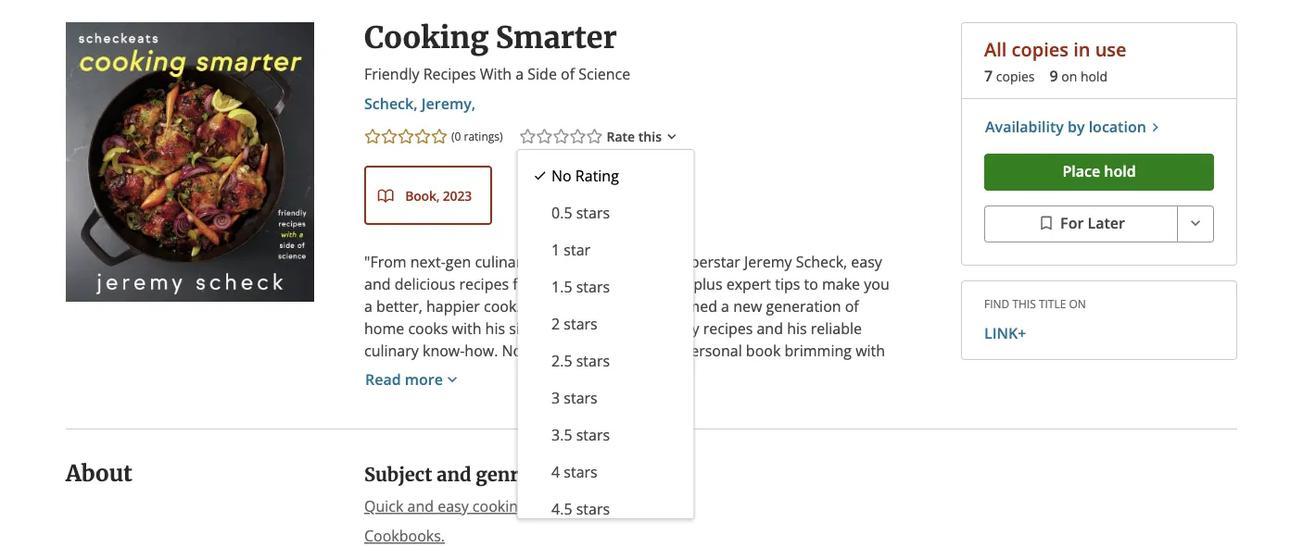 Task type: vqa. For each thing, say whether or not it's contained in the screenshot.
Missus
no



Task type: describe. For each thing, give the bounding box(es) containing it.
calls
[[489, 386, 519, 406]]

available
[[364, 475, 425, 495]]

link+
[[985, 323, 1027, 343]]

0 vertical spatial make
[[822, 275, 860, 294]]

recipes up personal
[[703, 319, 753, 339]]

2.5 stars
[[551, 351, 610, 371]]

recipes inside cooking smarter friendly recipes with a side of science
[[423, 64, 476, 84]]

a inside cooking smarter friendly recipes with a side of science
[[516, 64, 524, 84]]

minimize
[[449, 430, 512, 450]]

tips
[[775, 275, 800, 294]]

primers
[[836, 475, 890, 495]]

plus
[[694, 275, 723, 294]]

recipe
[[788, 386, 831, 406]]

stars for 1.5 stars
[[576, 277, 610, 297]]

confidence
[[630, 408, 706, 428]]

1 vertical spatial on
[[1069, 296, 1086, 311]]

0 vertical spatial simple
[[509, 319, 555, 339]]

3 svg star outline image from the left
[[397, 128, 415, 146]]

stars for 0.5 stars
[[576, 203, 610, 223]]

need
[[687, 542, 722, 548]]

2 stars button
[[518, 306, 694, 343]]

stars for 2.5 stars
[[576, 351, 610, 371]]

0 vertical spatial are
[[841, 408, 863, 428]]

superstar
[[674, 252, 741, 272]]

)
[[500, 129, 503, 144]]

1 his from the left
[[485, 319, 505, 339]]

and up book
[[757, 319, 783, 339]]

,
[[436, 187, 440, 205]]

stars for 4.5 stars
[[576, 500, 610, 520]]

subject and genre
[[364, 464, 529, 487]]

cook
[[560, 408, 593, 428]]

building
[[835, 364, 891, 383]]

0 horizontal spatial are
[[468, 453, 490, 472]]

pasta
[[671, 519, 709, 539]]

3 svg star outline image from the left
[[586, 128, 604, 146]]

to down empowering
[[431, 430, 445, 450]]

get
[[512, 519, 533, 539]]

perfect
[[564, 519, 613, 539]]

and up day
[[596, 252, 622, 272]]

recipes up essentials
[[414, 453, 464, 472]]

scheck, jeremy,
[[364, 94, 476, 114]]

rate
[[607, 128, 635, 146]]

to up 'generation'
[[804, 275, 818, 294]]

for later button
[[985, 206, 1178, 243]]

(for
[[781, 430, 805, 450]]

2
[[551, 314, 560, 334]]

veggie
[[421, 542, 465, 548]]

recipe,
[[576, 542, 622, 548]]

read more button
[[364, 363, 477, 400]]

7 svg star outline image from the left
[[552, 128, 571, 146]]

food
[[809, 497, 841, 517]]

and down "from
[[364, 275, 391, 294]]

1 svg star outline image from the left
[[519, 128, 537, 146]]

guidance,
[[637, 364, 703, 383]]

1 horizontal spatial use
[[1096, 37, 1127, 62]]

read more
[[365, 370, 443, 390]]

gen
[[446, 252, 471, 272]]

beyond-
[[637, 275, 694, 294]]

2 how from the left
[[761, 519, 790, 539]]

1 horizontal spatial every
[[710, 408, 748, 428]]

cook.
[[484, 297, 521, 317]]

works
[[834, 386, 876, 406]]

age-
[[644, 497, 673, 517]]

(
[[452, 129, 455, 144]]

0 vertical spatial you
[[864, 275, 890, 294]]

what
[[430, 386, 464, 406]]

3.5 stars button
[[518, 417, 694, 454]]

star
[[564, 240, 590, 260]]

2 stars
[[551, 314, 597, 334]]

offer
[[447, 497, 480, 517]]

more
[[405, 370, 443, 390]]

stars for 2 stars
[[564, 314, 597, 334]]

1 how from the left
[[460, 519, 490, 539]]

svg chevron down image inside read more dropdown button
[[443, 371, 462, 389]]

3
[[551, 389, 560, 408]]

svg chevron right image
[[1147, 119, 1164, 136]]

scheck, inside "from next-gen culinary phenom and tiktok superstar jeremy scheck, easy and delicious recipes for every day and beyond-plus expert tips to make you a better, happier cook. jeremy scheck has charmed a new generation of home cooks with his simple yet remarkably tasty recipes and his reliable culinary know-how. now, in this stunning and personal book brimming with approachable recipes and step-by-step guidance, jeremy shares the building blocks of what he calls culinary literacy: understanding why a recipe works and empowering readers to cook with confidence every day. recipes are designed to minimize single-use ingredients and equipment (for example, all baking recipes are no-mixer-required), encouraging versatility with easily available essentials and jeremy's favorite kitchen staples. invaluable primers throughout offer simple explanations of age-old techniques and food science facts, such as how to get the perfect creamy pasta sauce, how to make leftover veggie soup without a recipe, why you need brown butter
[[796, 252, 848, 272]]

4.5 stars
[[551, 500, 610, 520]]

for
[[513, 275, 533, 294]]

a down shares on the bottom right of page
[[776, 386, 784, 406]]

jeremy,
[[422, 94, 476, 114]]

0.5
[[551, 203, 572, 223]]

staples.
[[704, 475, 757, 495]]

1 horizontal spatial why
[[744, 386, 772, 406]]

book
[[746, 341, 781, 361]]

scheck
[[576, 297, 624, 317]]

and down blocks
[[364, 408, 391, 428]]

has
[[628, 297, 652, 317]]

0 vertical spatial the
[[809, 364, 831, 383]]

9
[[1050, 66, 1058, 86]]

to down invaluable
[[794, 519, 808, 539]]

side
[[528, 64, 557, 84]]

jeremy's
[[531, 475, 589, 495]]

phenom
[[533, 252, 592, 272]]

of up reliable
[[845, 297, 859, 317]]

cookbooks.
[[364, 527, 445, 547]]

tasty
[[666, 319, 700, 339]]

understanding
[[639, 386, 740, 406]]

old
[[673, 497, 695, 517]]

1.5 stars button
[[518, 269, 694, 306]]

to up soup
[[494, 519, 508, 539]]

expert
[[727, 275, 771, 294]]

creamy
[[617, 519, 668, 539]]

0 horizontal spatial you
[[658, 542, 684, 548]]

rate this
[[607, 128, 662, 146]]

charmed
[[656, 297, 718, 317]]

0.5 stars button
[[518, 195, 694, 232]]

4 stars button
[[518, 454, 694, 491]]

3 stars button
[[518, 380, 694, 417]]

in inside "from next-gen culinary phenom and tiktok superstar jeremy scheck, easy and delicious recipes for every day and beyond-plus expert tips to make you a better, happier cook. jeremy scheck has charmed a new generation of home cooks with his simple yet remarkably tasty recipes and his reliable culinary know-how. now, in this stunning and personal book brimming with approachable recipes and step-by-step guidance, jeremy shares the building blocks of what he calls culinary literacy: understanding why a recipe works and empowering readers to cook with confidence every day. recipes are designed to minimize single-use ingredients and equipment (for example, all baking recipes are no-mixer-required), encouraging versatility with easily available essentials and jeremy's favorite kitchen staples. invaluable primers throughout offer simple explanations of age-old techniques and food science facts, such as how to get the perfect creamy pasta sauce, how to make leftover veggie soup without a recipe, why you need brown butter
[[541, 341, 554, 361]]

( 0 ratings )
[[452, 129, 503, 144]]

scheck, jeremy, link
[[364, 94, 476, 114]]

on inside 9 on hold
[[1062, 68, 1078, 85]]

4
[[551, 463, 560, 483]]

link+ link
[[985, 322, 1215, 345]]

a down perfect
[[564, 542, 572, 548]]

such
[[405, 519, 437, 539]]

how.
[[465, 341, 498, 361]]

ingredients
[[589, 430, 667, 450]]

shares
[[759, 364, 805, 383]]

throughout
[[364, 497, 443, 517]]

with up invaluable
[[793, 453, 823, 472]]

7 copies
[[985, 66, 1035, 86]]

stars for 3.5 stars
[[576, 426, 610, 446]]

explanations
[[534, 497, 622, 517]]

blocks
[[364, 386, 408, 406]]

to up single-
[[542, 408, 557, 428]]

without
[[507, 542, 560, 548]]

versatility
[[723, 453, 789, 472]]

new
[[734, 297, 762, 317]]

recipes up cook.
[[459, 275, 509, 294]]

a up home
[[364, 297, 373, 317]]



Task type: locate. For each thing, give the bounding box(es) containing it.
how
[[460, 519, 490, 539], [761, 519, 790, 539]]

1 vertical spatial the
[[537, 519, 560, 539]]

and up such
[[407, 497, 434, 517]]

stars inside button
[[564, 314, 597, 334]]

why up 'day.'
[[744, 386, 772, 406]]

baking
[[364, 453, 410, 472]]

4 svg star outline image from the left
[[413, 128, 432, 146]]

jeremy down personal
[[707, 364, 755, 383]]

5 svg star outline image from the left
[[430, 128, 449, 146]]

encouraging
[[633, 453, 719, 472]]

1 svg star outline image from the left
[[363, 128, 382, 146]]

0 horizontal spatial in
[[541, 341, 554, 361]]

recipes down how. on the left bottom
[[463, 364, 513, 383]]

1 vertical spatial easy
[[438, 497, 469, 517]]

1 vertical spatial make
[[812, 519, 850, 539]]

svg chevron down image
[[1187, 214, 1205, 233], [443, 371, 462, 389]]

0 vertical spatial jeremy
[[744, 252, 792, 272]]

and right day
[[607, 275, 633, 294]]

1 vertical spatial jeremy
[[524, 297, 572, 317]]

1 horizontal spatial recipes
[[784, 408, 837, 428]]

0 horizontal spatial why
[[626, 542, 654, 548]]

cooking
[[364, 19, 489, 56]]

easy
[[851, 252, 882, 272], [438, 497, 469, 517]]

with down happier
[[452, 319, 482, 339]]

and up guidance,
[[652, 341, 678, 361]]

and up encouraging
[[671, 430, 697, 450]]

svg chevron down image
[[664, 128, 680, 146]]

book , 2023
[[405, 187, 472, 205]]

1 vertical spatial are
[[468, 453, 490, 472]]

hold right place
[[1104, 161, 1136, 181]]

now,
[[502, 341, 538, 361]]

on right 9
[[1062, 68, 1078, 85]]

"from
[[364, 252, 407, 272]]

of down approachable
[[412, 386, 426, 406]]

jeremy up expert
[[744, 252, 792, 272]]

book
[[405, 187, 436, 205]]

jeremy up yet
[[524, 297, 572, 317]]

of inside cooking smarter friendly recipes with a side of science
[[561, 64, 575, 84]]

and down no-
[[501, 475, 527, 495]]

science
[[579, 64, 631, 84]]

1 horizontal spatial the
[[809, 364, 831, 383]]

easy up as
[[438, 497, 469, 517]]

0 horizontal spatial recipes
[[423, 64, 476, 84]]

delicious
[[395, 275, 455, 294]]

0 vertical spatial why
[[744, 386, 772, 406]]

0 vertical spatial on
[[1062, 68, 1078, 85]]

hold inside 9 on hold
[[1081, 68, 1108, 85]]

svg star outline image
[[519, 128, 537, 146], [569, 128, 587, 146], [586, 128, 604, 146]]

place hold
[[1063, 161, 1136, 181]]

next-
[[410, 252, 446, 272]]

personal
[[682, 341, 742, 361]]

use inside "from next-gen culinary phenom and tiktok superstar jeremy scheck, easy and delicious recipes for every day and beyond-plus expert tips to make you a better, happier cook. jeremy scheck has charmed a new generation of home cooks with his simple yet remarkably tasty recipes and his reliable culinary know-how. now, in this stunning and personal book brimming with approachable recipes and step-by-step guidance, jeremy shares the building blocks of what he calls culinary literacy: understanding why a recipe works and empowering readers to cook with confidence every day. recipes are designed to minimize single-use ingredients and equipment (for example, all baking recipes are no-mixer-required), encouraging versatility with easily available essentials and jeremy's favorite kitchen staples. invaluable primers throughout offer simple explanations of age-old techniques and food science facts, such as how to get the perfect creamy pasta sauce, how to make leftover veggie soup without a recipe, why you need brown butter
[[561, 430, 585, 450]]

1 horizontal spatial easy
[[851, 252, 882, 272]]

1 horizontal spatial are
[[841, 408, 863, 428]]

1
[[551, 240, 560, 260]]

svg shelves outline image
[[1038, 214, 1056, 233]]

7
[[985, 66, 993, 86]]

0 horizontal spatial scheck,
[[364, 94, 418, 114]]

2 vertical spatial culinary
[[523, 386, 577, 406]]

know-
[[423, 341, 465, 361]]

4 stars
[[551, 463, 597, 483]]

every down phenom at top left
[[537, 275, 574, 294]]

1 vertical spatial svg chevron down image
[[443, 371, 462, 389]]

availability by location
[[986, 117, 1147, 137]]

0 vertical spatial this
[[639, 128, 662, 146]]

1 horizontal spatial this
[[639, 128, 662, 146]]

0 vertical spatial every
[[537, 275, 574, 294]]

how up soup
[[460, 519, 490, 539]]

0 vertical spatial hold
[[1081, 68, 1108, 85]]

simple up the get
[[484, 497, 530, 517]]

you down pasta
[[658, 542, 684, 548]]

easily
[[827, 453, 865, 472]]

svg star outline image
[[363, 128, 382, 146], [380, 128, 399, 146], [397, 128, 415, 146], [413, 128, 432, 146], [430, 128, 449, 146], [535, 128, 554, 146], [552, 128, 571, 146]]

recipes up jeremy,
[[423, 64, 476, 84]]

day.
[[752, 408, 780, 428]]

yet
[[559, 319, 580, 339]]

friendly
[[364, 64, 420, 84]]

2 vertical spatial this
[[558, 341, 583, 361]]

to
[[804, 275, 818, 294], [542, 408, 557, 428], [431, 430, 445, 450], [494, 519, 508, 539], [794, 519, 808, 539]]

copies inside 7 copies
[[996, 68, 1035, 85]]

1 vertical spatial scheck,
[[796, 252, 848, 272]]

happier
[[427, 297, 480, 317]]

location
[[1089, 117, 1147, 137]]

3.5
[[551, 426, 572, 446]]

use up 9 on hold
[[1096, 37, 1127, 62]]

the down brimming
[[809, 364, 831, 383]]

he
[[468, 386, 485, 406]]

recipes down recipe
[[784, 408, 837, 428]]

a left new
[[721, 297, 730, 317]]

2 svg star outline image from the left
[[380, 128, 399, 146]]

stunning
[[587, 341, 648, 361]]

why down creamy
[[626, 542, 654, 548]]

0 horizontal spatial the
[[537, 519, 560, 539]]

in up step-
[[541, 341, 554, 361]]

in
[[1074, 37, 1091, 62], [541, 341, 554, 361]]

easy inside "from next-gen culinary phenom and tiktok superstar jeremy scheck, easy and delicious recipes for every day and beyond-plus expert tips to make you a better, happier cook. jeremy scheck has charmed a new generation of home cooks with his simple yet remarkably tasty recipes and his reliable culinary know-how. now, in this stunning and personal book brimming with approachable recipes and step-by-step guidance, jeremy shares the building blocks of what he calls culinary literacy: understanding why a recipe works and empowering readers to cook with confidence every day. recipes are designed to minimize single-use ingredients and equipment (for example, all baking recipes are no-mixer-required), encouraging versatility with easily available essentials and jeremy's favorite kitchen staples. invaluable primers throughout offer simple explanations of age-old techniques and food science facts, such as how to get the perfect creamy pasta sauce, how to make leftover veggie soup without a recipe, why you need brown butter
[[851, 252, 882, 272]]

stars for 3 stars
[[564, 389, 597, 408]]

stars inside button
[[576, 500, 610, 520]]

0 horizontal spatial how
[[460, 519, 490, 539]]

0 vertical spatial culinary
[[475, 252, 530, 272]]

generation
[[766, 297, 841, 317]]

simple up now,
[[509, 319, 555, 339]]

3.5 stars
[[551, 426, 610, 446]]

culinary up for
[[475, 252, 530, 272]]

this inside popup button
[[639, 128, 662, 146]]

0 vertical spatial scheck,
[[364, 94, 418, 114]]

and down invaluable
[[779, 497, 806, 517]]

simple
[[509, 319, 555, 339], [484, 497, 530, 517]]

1 vertical spatial why
[[626, 542, 654, 548]]

0 vertical spatial in
[[1074, 37, 1091, 62]]

1 vertical spatial recipes
[[784, 408, 837, 428]]

use down cook
[[561, 430, 585, 450]]

0 horizontal spatial this
[[558, 341, 583, 361]]

title
[[1039, 296, 1067, 311]]

0 vertical spatial easy
[[851, 252, 882, 272]]

1 vertical spatial every
[[710, 408, 748, 428]]

2.5
[[551, 351, 572, 371]]

approachable
[[364, 364, 460, 383]]

1 horizontal spatial in
[[1074, 37, 1091, 62]]

smarter
[[496, 19, 617, 56]]

culinary down home
[[364, 341, 419, 361]]

svg chevron down image right "later"
[[1187, 214, 1205, 233]]

about
[[66, 460, 132, 488]]

and up quick and easy cooking.
[[437, 464, 471, 487]]

1 vertical spatial this
[[1013, 296, 1036, 311]]

copies for all
[[1012, 37, 1069, 62]]

cooking.
[[473, 497, 530, 517]]

and down now,
[[517, 364, 543, 383]]

tiktok
[[626, 252, 670, 272]]

hold right 9
[[1081, 68, 1108, 85]]

0 horizontal spatial svg chevron down image
[[443, 371, 462, 389]]

this for rate
[[639, 128, 662, 146]]

this right find
[[1013, 296, 1036, 311]]

1 horizontal spatial his
[[787, 319, 807, 339]]

1 vertical spatial simple
[[484, 497, 530, 517]]

with
[[452, 319, 482, 339], [856, 341, 885, 361], [597, 408, 627, 428], [793, 453, 823, 472]]

remarkably
[[584, 319, 662, 339]]

2 svg star outline image from the left
[[569, 128, 587, 146]]

2 vertical spatial jeremy
[[707, 364, 755, 383]]

recipes inside "from next-gen culinary phenom and tiktok superstar jeremy scheck, easy and delicious recipes for every day and beyond-plus expert tips to make you a better, happier cook. jeremy scheck has charmed a new generation of home cooks with his simple yet remarkably tasty recipes and his reliable culinary know-how. now, in this stunning and personal book brimming with approachable recipes and step-by-step guidance, jeremy shares the building blocks of what he calls culinary literacy: understanding why a recipe works and empowering readers to cook with confidence every day. recipes are designed to minimize single-use ingredients and equipment (for example, all baking recipes are no-mixer-required), encouraging versatility with easily available essentials and jeremy's favorite kitchen staples. invaluable primers throughout offer simple explanations of age-old techniques and food science facts, such as how to get the perfect creamy pasta sauce, how to make leftover veggie soup without a recipe, why you need brown butter
[[784, 408, 837, 428]]

on right title
[[1069, 296, 1086, 311]]

use
[[1096, 37, 1127, 62], [561, 430, 585, 450]]

"from next-gen culinary phenom and tiktok superstar jeremy scheck, easy and delicious recipes for every day and beyond-plus expert tips to make you a better, happier cook. jeremy scheck has charmed a new generation of home cooks with his simple yet remarkably tasty recipes and his reliable culinary know-how. now, in this stunning and personal book brimming with approachable recipes and step-by-step guidance, jeremy shares the building blocks of what he calls culinary literacy: understanding why a recipe works and empowering readers to cook with confidence every day. recipes are designed to minimize single-use ingredients and equipment (for example, all baking recipes are no-mixer-required), encouraging versatility with easily available essentials and jeremy's favorite kitchen staples. invaluable primers throughout offer simple explanations of age-old techniques and food science facts, such as how to get the perfect creamy pasta sauce, how to make leftover veggie soup without a recipe, why you need brown butter
[[364, 252, 896, 548]]

quick
[[364, 497, 404, 517]]

make down food
[[812, 519, 850, 539]]

hold inside place hold button
[[1104, 161, 1136, 181]]

2 his from the left
[[787, 319, 807, 339]]

by
[[1068, 117, 1085, 137]]

jeremy
[[744, 252, 792, 272], [524, 297, 572, 317], [707, 364, 755, 383]]

0 vertical spatial recipes
[[423, 64, 476, 84]]

1 vertical spatial copies
[[996, 68, 1035, 85]]

this inside "from next-gen culinary phenom and tiktok superstar jeremy scheck, easy and delicious recipes for every day and beyond-plus expert tips to make you a better, happier cook. jeremy scheck has charmed a new generation of home cooks with his simple yet remarkably tasty recipes and his reliable culinary know-how. now, in this stunning and personal book brimming with approachable recipes and step-by-step guidance, jeremy shares the building blocks of what he calls culinary literacy: understanding why a recipe works and empowering readers to cook with confidence every day. recipes are designed to minimize single-use ingredients and equipment (for example, all baking recipes are no-mixer-required), encouraging versatility with easily available essentials and jeremy's favorite kitchen staples. invaluable primers throughout offer simple explanations of age-old techniques and food science facts, such as how to get the perfect creamy pasta sauce, how to make leftover veggie soup without a recipe, why you need brown butter
[[558, 341, 583, 361]]

place hold button
[[985, 154, 1215, 191]]

2 horizontal spatial this
[[1013, 296, 1036, 311]]

6 svg star outline image from the left
[[535, 128, 554, 146]]

with down literacy:
[[597, 408, 627, 428]]

0 horizontal spatial use
[[561, 430, 585, 450]]

scheck, up tips
[[796, 252, 848, 272]]

this left svg chevron down image
[[639, 128, 662, 146]]

this
[[639, 128, 662, 146], [1013, 296, 1036, 311], [558, 341, 583, 361]]

svg book image
[[377, 188, 394, 205]]

1 vertical spatial in
[[541, 341, 554, 361]]

4.5
[[551, 500, 572, 520]]

example,
[[809, 430, 872, 450]]

of right side
[[561, 64, 575, 84]]

0 vertical spatial svg chevron down image
[[1187, 214, 1205, 233]]

svg chevron down image left he
[[443, 371, 462, 389]]

1 vertical spatial use
[[561, 430, 585, 450]]

his down 'generation'
[[787, 319, 807, 339]]

are down works
[[841, 408, 863, 428]]

cooks
[[408, 319, 448, 339]]

1 vertical spatial culinary
[[364, 341, 419, 361]]

designed
[[364, 430, 427, 450]]

this down yet
[[558, 341, 583, 361]]

with up building on the right bottom of page
[[856, 341, 885, 361]]

easy up reliable
[[851, 252, 882, 272]]

kitchen
[[650, 475, 700, 495]]

the up without
[[537, 519, 560, 539]]

copies right 7
[[996, 68, 1035, 85]]

culinary down step-
[[523, 386, 577, 406]]

in up 9 on hold
[[1074, 37, 1091, 62]]

reliable
[[811, 319, 862, 339]]

soup
[[469, 542, 503, 548]]

of up creamy
[[626, 497, 640, 517]]

1 horizontal spatial you
[[864, 275, 890, 294]]

read
[[365, 370, 401, 390]]

readers
[[485, 408, 538, 428]]

scheck,
[[364, 94, 418, 114], [796, 252, 848, 272]]

copies up 9
[[1012, 37, 1069, 62]]

1 vertical spatial you
[[658, 542, 684, 548]]

scheck, down friendly
[[364, 94, 418, 114]]

1 horizontal spatial svg chevron down image
[[1187, 214, 1205, 233]]

1 star button
[[518, 232, 694, 269]]

place
[[1063, 161, 1101, 181]]

essentials
[[429, 475, 497, 495]]

cookbooks. link
[[364, 526, 445, 548]]

a left side
[[516, 64, 524, 84]]

stars for 4 stars
[[564, 463, 597, 483]]

better,
[[376, 297, 423, 317]]

his down cook.
[[485, 319, 505, 339]]

1 horizontal spatial how
[[761, 519, 790, 539]]

are down minimize
[[468, 453, 490, 472]]

this for find
[[1013, 296, 1036, 311]]

every up equipment
[[710, 408, 748, 428]]

techniques
[[699, 497, 775, 517]]

you right tips
[[864, 275, 890, 294]]

on
[[1062, 68, 1078, 85], [1069, 296, 1086, 311]]

required),
[[561, 453, 629, 472]]

empowering
[[395, 408, 481, 428]]

0 vertical spatial copies
[[1012, 37, 1069, 62]]

single-
[[516, 430, 561, 450]]

0 horizontal spatial every
[[537, 275, 574, 294]]

1 horizontal spatial scheck,
[[796, 252, 848, 272]]

copies for 7
[[996, 68, 1035, 85]]

0 horizontal spatial his
[[485, 319, 505, 339]]

how up brown
[[761, 519, 790, 539]]

1 vertical spatial hold
[[1104, 161, 1136, 181]]

0.5 stars
[[551, 203, 610, 223]]

0 horizontal spatial easy
[[438, 497, 469, 517]]

0 vertical spatial use
[[1096, 37, 1127, 62]]

0
[[455, 129, 461, 144]]

make up 'generation'
[[822, 275, 860, 294]]



